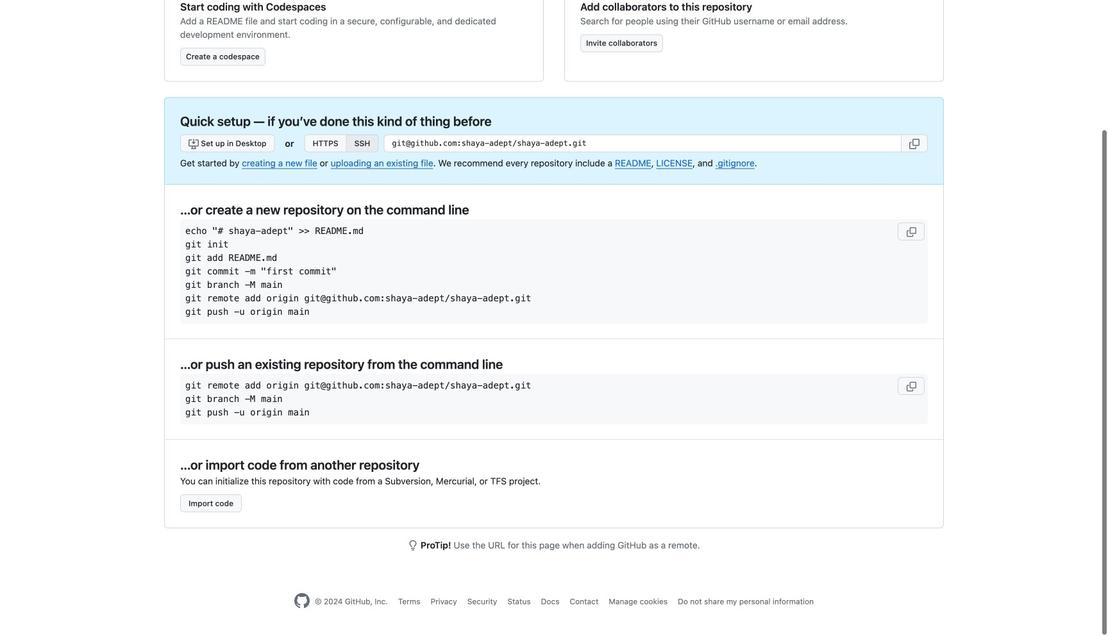 Task type: locate. For each thing, give the bounding box(es) containing it.
0 vertical spatial copy to clipboard image
[[906, 227, 916, 237]]

1 copy to clipboard image from the top
[[906, 227, 916, 237]]

copy to clipboard image
[[909, 139, 920, 149]]

desktop download image
[[189, 139, 199, 149]]

1 vertical spatial copy to clipboard image
[[906, 382, 916, 392]]

light bulb image
[[408, 540, 418, 551]]

copy to clipboard image
[[906, 227, 916, 237], [906, 382, 916, 392]]



Task type: describe. For each thing, give the bounding box(es) containing it.
homepage image
[[294, 593, 310, 609]]

Clone URL text field
[[384, 134, 902, 152]]

2 copy to clipboard image from the top
[[906, 382, 916, 392]]



Task type: vqa. For each thing, say whether or not it's contained in the screenshot.
"homepage" image to the top
no



